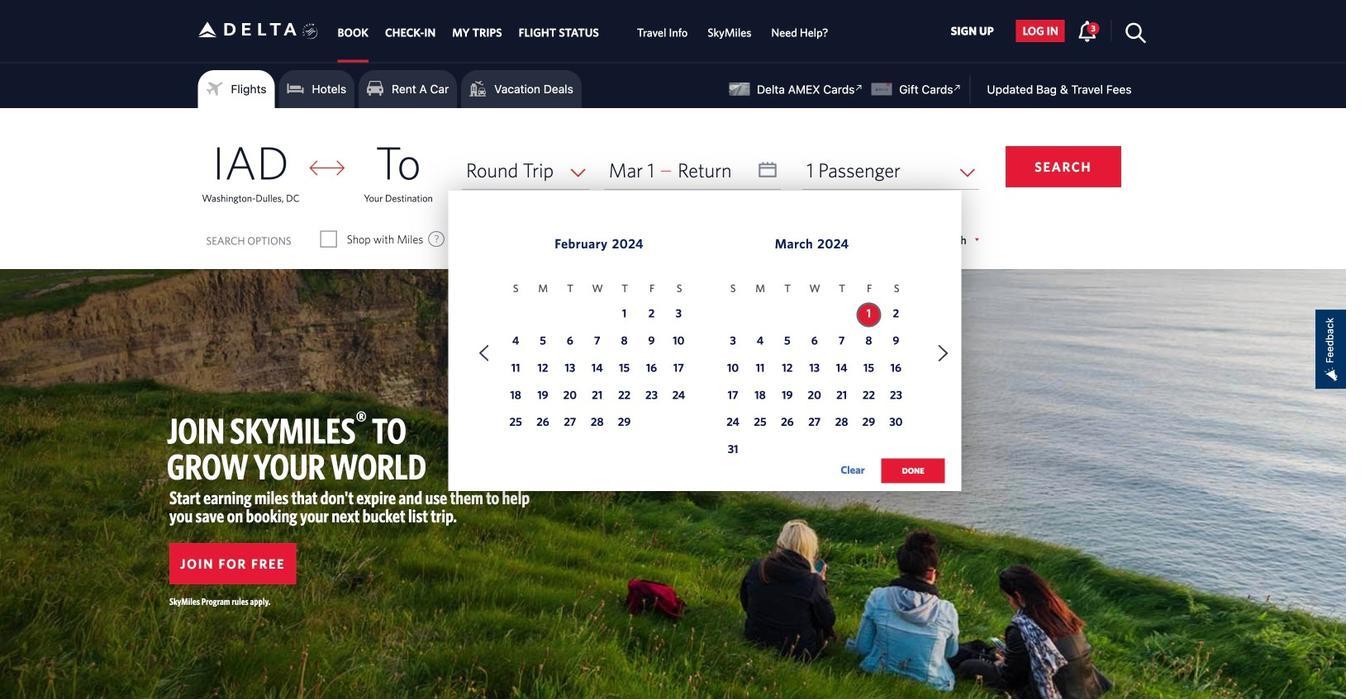 Task type: vqa. For each thing, say whether or not it's contained in the screenshot.
tab panel
yes



Task type: locate. For each thing, give the bounding box(es) containing it.
this link opens another site in a new window that may not follow the same accessibility policies as delta air lines. image
[[851, 80, 867, 96], [950, 80, 966, 96]]

skyteam image
[[302, 6, 318, 57]]

None checkbox
[[321, 231, 336, 248]]

None field
[[462, 151, 590, 190], [803, 151, 979, 190], [462, 151, 590, 190], [803, 151, 979, 190]]

None text field
[[605, 151, 781, 190]]

0 horizontal spatial this link opens another site in a new window that may not follow the same accessibility policies as delta air lines. image
[[851, 80, 867, 96]]

None checkbox
[[616, 231, 631, 248]]

1 this link opens another site in a new window that may not follow the same accessibility policies as delta air lines. image from the left
[[851, 80, 867, 96]]

1 horizontal spatial this link opens another site in a new window that may not follow the same accessibility policies as delta air lines. image
[[950, 80, 966, 96]]

tab panel
[[0, 108, 1346, 501]]

2 this link opens another site in a new window that may not follow the same accessibility policies as delta air lines. image from the left
[[950, 80, 966, 96]]

tab list
[[329, 0, 838, 62]]



Task type: describe. For each thing, give the bounding box(es) containing it.
delta air lines image
[[198, 4, 297, 55]]

calendar expanded, use arrow keys to select date application
[[448, 191, 962, 501]]



